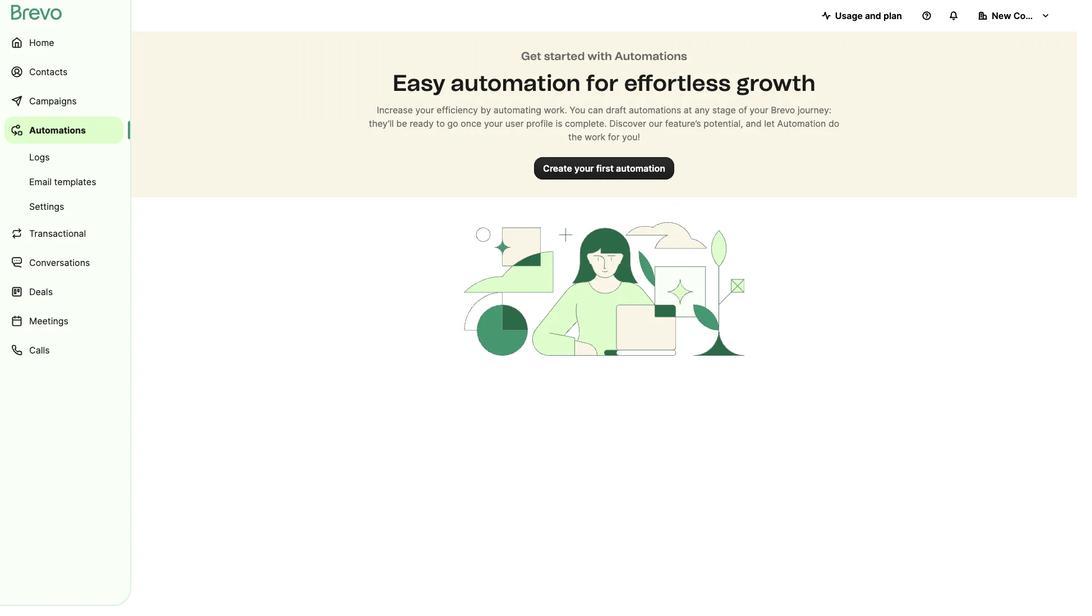 Task type: vqa. For each thing, say whether or not it's contained in the screenshot.
Increase
yes



Task type: describe. For each thing, give the bounding box(es) containing it.
automating
[[494, 104, 542, 116]]

campaigns
[[29, 95, 77, 107]]

feature's
[[666, 118, 702, 129]]

profile
[[527, 118, 553, 129]]

at
[[684, 104, 693, 116]]

potential,
[[704, 118, 744, 129]]

work.
[[544, 104, 567, 116]]

brevo
[[771, 104, 796, 116]]

and inside increase your efficiency by automating work. you can draft automations at any stage of your brevo journey: they'll be ready to go once your user profile is complete. discover our feature's potential, and let automation do the work for you!
[[746, 118, 762, 129]]

0 vertical spatial automation
[[451, 70, 581, 97]]

new
[[992, 10, 1012, 21]]

started
[[544, 49, 585, 63]]

contacts link
[[4, 58, 123, 85]]

and inside button
[[865, 10, 882, 21]]

growth
[[737, 70, 816, 97]]

get
[[521, 49, 542, 63]]

let
[[765, 118, 775, 129]]

deals link
[[4, 278, 123, 305]]

for inside increase your efficiency by automating work. you can draft automations at any stage of your brevo journey: they'll be ready to go once your user profile is complete. discover our feature's potential, and let automation do the work for you!
[[608, 131, 620, 143]]

the
[[569, 131, 583, 143]]

effortless
[[624, 70, 731, 97]]

automations
[[629, 104, 682, 116]]

logs link
[[4, 146, 123, 168]]

our
[[649, 118, 663, 129]]

transactional link
[[4, 220, 123, 247]]

complete.
[[565, 118, 607, 129]]

get started with automations
[[521, 49, 688, 63]]

of
[[739, 104, 748, 116]]

email
[[29, 176, 52, 187]]

meetings link
[[4, 308, 123, 335]]

user
[[506, 118, 524, 129]]

once
[[461, 118, 482, 129]]

home
[[29, 37, 54, 48]]

easy automation for effortless growth
[[393, 70, 816, 97]]

conversations
[[29, 257, 90, 268]]

automation inside button
[[616, 163, 666, 174]]

automations inside automations link
[[29, 125, 86, 136]]

create your first automation
[[543, 163, 666, 174]]

conversations link
[[4, 249, 123, 276]]

stage
[[713, 104, 736, 116]]

any
[[695, 104, 710, 116]]

you!
[[623, 131, 640, 143]]

calls link
[[4, 337, 123, 364]]

settings
[[29, 201, 64, 212]]

by
[[481, 104, 491, 116]]

with
[[588, 49, 612, 63]]

automation
[[778, 118, 827, 129]]

be
[[397, 118, 407, 129]]

settings link
[[4, 195, 123, 218]]

draft
[[606, 104, 627, 116]]

create
[[543, 163, 573, 174]]

first
[[597, 163, 614, 174]]



Task type: locate. For each thing, give the bounding box(es) containing it.
journey:
[[798, 104, 832, 116]]

your up ready at the top
[[416, 104, 434, 116]]

1 vertical spatial for
[[608, 131, 620, 143]]

go
[[448, 118, 458, 129]]

0 vertical spatial and
[[865, 10, 882, 21]]

is
[[556, 118, 563, 129]]

0 horizontal spatial and
[[746, 118, 762, 129]]

they'll
[[369, 118, 394, 129]]

1 horizontal spatial automation
[[616, 163, 666, 174]]

automations up "logs" link
[[29, 125, 86, 136]]

contacts
[[29, 66, 68, 77]]

logs
[[29, 152, 50, 163]]

calls
[[29, 345, 50, 356]]

increase
[[377, 104, 413, 116]]

usage and plan
[[836, 10, 903, 21]]

templates
[[54, 176, 96, 187]]

create your first automation button
[[534, 157, 675, 180]]

automations up effortless
[[615, 49, 688, 63]]

0 horizontal spatial automations
[[29, 125, 86, 136]]

1 horizontal spatial and
[[865, 10, 882, 21]]

for left you! at top right
[[608, 131, 620, 143]]

usage
[[836, 10, 863, 21]]

ready
[[410, 118, 434, 129]]

1 horizontal spatial automations
[[615, 49, 688, 63]]

home link
[[4, 29, 123, 56]]

plan
[[884, 10, 903, 21]]

your down by
[[484, 118, 503, 129]]

usage and plan button
[[813, 4, 912, 27]]

automations link
[[4, 117, 123, 144]]

meetings
[[29, 315, 68, 327]]

for
[[586, 70, 619, 97], [608, 131, 620, 143]]

for down get started with automations
[[586, 70, 619, 97]]

and left "let"
[[746, 118, 762, 129]]

new company button
[[970, 4, 1060, 27]]

0 horizontal spatial automation
[[451, 70, 581, 97]]

your left first
[[575, 163, 594, 174]]

email templates link
[[4, 171, 123, 193]]

1 vertical spatial automations
[[29, 125, 86, 136]]

new company
[[992, 10, 1056, 21]]

deals
[[29, 286, 53, 298]]

can
[[588, 104, 604, 116]]

company
[[1014, 10, 1056, 21]]

your right "of"
[[750, 104, 769, 116]]

you
[[570, 104, 586, 116]]

increase your efficiency by automating work. you can draft automations at any stage of your brevo journey: they'll be ready to go once your user profile is complete. discover our feature's potential, and let automation do the work for you!
[[369, 104, 840, 143]]

campaigns link
[[4, 88, 123, 115]]

to
[[437, 118, 445, 129]]

and
[[865, 10, 882, 21], [746, 118, 762, 129]]

1 vertical spatial and
[[746, 118, 762, 129]]

automation down you! at top right
[[616, 163, 666, 174]]

work
[[585, 131, 606, 143]]

automation up automating
[[451, 70, 581, 97]]

transactional
[[29, 228, 86, 239]]

your inside button
[[575, 163, 594, 174]]

automations
[[615, 49, 688, 63], [29, 125, 86, 136]]

do
[[829, 118, 840, 129]]

0 vertical spatial for
[[586, 70, 619, 97]]

1 vertical spatial automation
[[616, 163, 666, 174]]

easy
[[393, 70, 446, 97]]

and left the plan
[[865, 10, 882, 21]]

0 vertical spatial automations
[[615, 49, 688, 63]]

discover
[[610, 118, 647, 129]]

your
[[416, 104, 434, 116], [750, 104, 769, 116], [484, 118, 503, 129], [575, 163, 594, 174]]

automation
[[451, 70, 581, 97], [616, 163, 666, 174]]

efficiency
[[437, 104, 478, 116]]

email templates
[[29, 176, 96, 187]]



